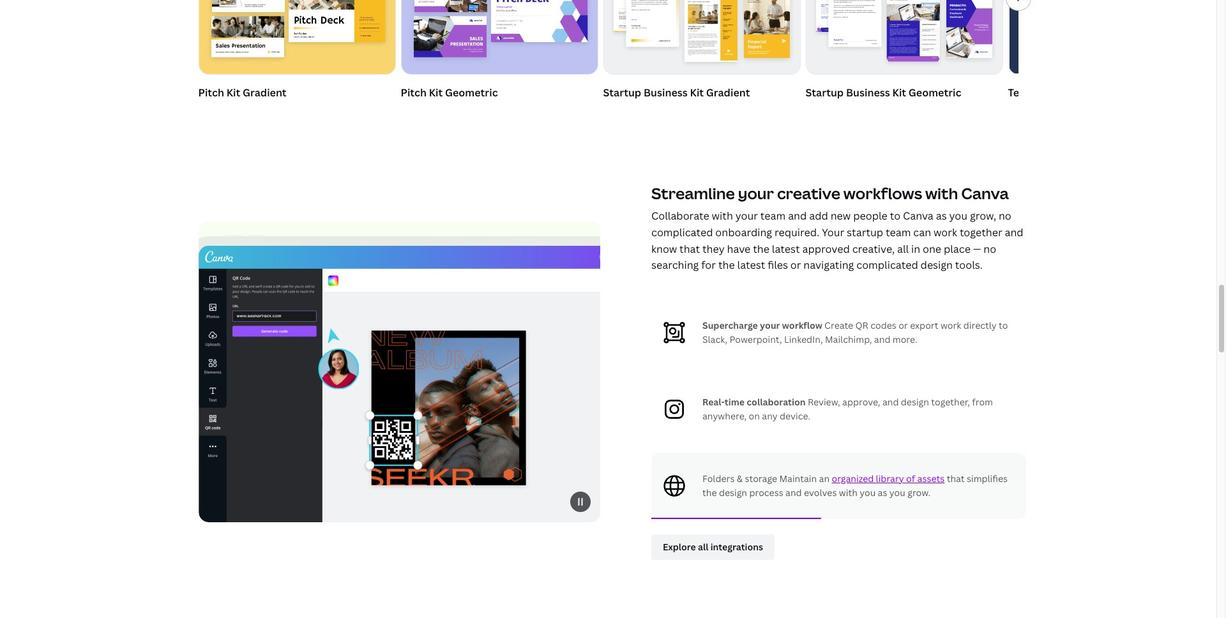Task type: describe. For each thing, give the bounding box(es) containing it.
and inside tech branding and events kit gradient link
[[1082, 86, 1100, 100]]

startup business kit gradient
[[603, 86, 750, 100]]

1 horizontal spatial complicated
[[857, 258, 918, 272]]

&
[[737, 473, 743, 485]]

startup for startup business kit geometric
[[806, 86, 844, 100]]

business for gradient
[[644, 86, 688, 100]]

2 gradient from the left
[[706, 86, 750, 100]]

an
[[819, 473, 830, 485]]

1 horizontal spatial the
[[719, 258, 735, 272]]

together
[[960, 226, 1003, 240]]

geometric inside pitch kit geometric link
[[445, 86, 498, 100]]

folders
[[703, 473, 735, 485]]

tech branding and events kit gradient link
[[1008, 0, 1206, 104]]

review,
[[808, 396, 840, 408]]

work inside create qr codes or export work directly to slack, powerpoint, linkedin, mailchimp, and more.
[[941, 319, 962, 331]]

startup
[[847, 226, 884, 240]]

real-time collaboration
[[703, 396, 808, 408]]

required.
[[775, 226, 820, 240]]

supercharge
[[703, 319, 758, 331]]

can
[[914, 226, 931, 240]]

workflow
[[782, 319, 823, 331]]

process
[[750, 487, 784, 499]]

and inside that simplifies the design process and evolves with you as you grow.
[[786, 487, 802, 499]]

qr
[[856, 319, 869, 331]]

grow,
[[970, 209, 997, 223]]

directly
[[964, 319, 997, 331]]

to inside streamline your creative workflows with canva collaborate with your team and add new people to canva as you grow, no complicated onboarding required. your startup team can work together and know that they have the latest approved creative, all in one place — no searching for the latest files or navigating complicated design tools.
[[890, 209, 901, 223]]

creative,
[[853, 242, 895, 256]]

on
[[749, 410, 760, 422]]

searching
[[652, 258, 699, 272]]

streamline
[[652, 183, 735, 204]]

your for streamline
[[738, 183, 774, 204]]

design inside streamline your creative workflows with canva collaborate with your team and add new people to canva as you grow, no complicated onboarding required. your startup team can work together and know that they have the latest approved creative, all in one place — no searching for the latest files or navigating complicated design tools.
[[921, 258, 953, 272]]

grow.
[[908, 487, 931, 499]]

approved
[[803, 242, 850, 256]]

as inside that simplifies the design process and evolves with you as you grow.
[[878, 487, 888, 499]]

place
[[944, 242, 971, 256]]

0 vertical spatial team
[[761, 209, 786, 223]]

0 vertical spatial no
[[999, 209, 1012, 223]]

all
[[897, 242, 909, 256]]

startup business_style1_toolkit image
[[604, 0, 800, 74]]

that inside that simplifies the design process and evolves with you as you grow.
[[947, 473, 965, 485]]

new
[[831, 209, 851, 223]]

organized library of assets link
[[832, 473, 945, 485]]

linkedin,
[[784, 333, 823, 345]]

with for workflows
[[712, 209, 733, 223]]

tech branding and events kit gradient
[[1008, 86, 1199, 100]]

add
[[809, 209, 828, 223]]

0 horizontal spatial complicated
[[652, 226, 713, 240]]

codes
[[871, 319, 897, 331]]

startup business kit gradient link
[[603, 0, 801, 104]]

for
[[702, 258, 716, 272]]

have
[[727, 242, 751, 256]]

that inside streamline your creative workflows with canva collaborate with your team and add new people to canva as you grow, no complicated onboarding required. your startup team can work together and know that they have the latest approved creative, all in one place — no searching for the latest files or navigating complicated design tools.
[[680, 242, 700, 256]]

streamline your creative workflows with canva collaborate with your team and add new people to canva as you grow, no complicated onboarding required. your startup team can work together and know that they have the latest approved creative, all in one place — no searching for the latest files or navigating complicated design tools.
[[652, 183, 1024, 272]]

real-
[[703, 396, 725, 408]]

startup business kit geometric link
[[806, 0, 1003, 104]]

events
[[1103, 86, 1136, 100]]

4 kit from the left
[[893, 86, 907, 100]]

organized
[[832, 473, 874, 485]]

collaboration
[[747, 396, 806, 408]]

pitch kit_style2_toolkit 2 image
[[401, 0, 598, 74]]

startup for startup business kit gradient
[[603, 86, 642, 100]]

branding marketing events_style1_toolkit 2 image
[[1009, 0, 1205, 74]]

workflows
[[844, 183, 923, 204]]

tools.
[[956, 258, 983, 272]]

work inside streamline your creative workflows with canva collaborate with your team and add new people to canva as you grow, no complicated onboarding required. your startup team can work together and know that they have the latest approved creative, all in one place — no searching for the latest files or navigating complicated design tools.
[[934, 226, 958, 240]]

3 kit from the left
[[690, 86, 704, 100]]

anywhere,
[[703, 410, 747, 422]]

creative
[[777, 183, 841, 204]]

or inside streamline your creative workflows with canva collaborate with your team and add new people to canva as you grow, no complicated onboarding required. your startup team can work together and know that they have the latest approved creative, all in one place — no searching for the latest files or navigating complicated design tools.
[[791, 258, 801, 272]]

geometric inside startup business kit geometric link
[[909, 86, 962, 100]]

simplifies
[[967, 473, 1008, 485]]

pitch kit gradient
[[198, 86, 287, 100]]

and up required.
[[788, 209, 807, 223]]

0 vertical spatial canva
[[962, 183, 1009, 204]]

1 horizontal spatial you
[[890, 487, 906, 499]]



Task type: vqa. For each thing, say whether or not it's contained in the screenshot.
the Red and Blue General Annual Report template.
no



Task type: locate. For each thing, give the bounding box(es) containing it.
and
[[1082, 86, 1100, 100], [788, 209, 807, 223], [1005, 226, 1024, 240], [874, 333, 891, 345], [883, 396, 899, 408], [786, 487, 802, 499]]

0 horizontal spatial with
[[712, 209, 733, 223]]

branding
[[1034, 86, 1079, 100]]

pitch kit gradient link
[[198, 0, 396, 104]]

0 horizontal spatial business
[[644, 86, 688, 100]]

your for supercharge
[[760, 319, 780, 331]]

2 horizontal spatial you
[[950, 209, 968, 223]]

create
[[825, 319, 854, 331]]

1 horizontal spatial team
[[886, 226, 911, 240]]

team up required.
[[761, 209, 786, 223]]

2 pitch from the left
[[401, 86, 427, 100]]

2 geometric from the left
[[909, 86, 962, 100]]

0 horizontal spatial that
[[680, 242, 700, 256]]

navigating
[[804, 258, 854, 272]]

0 vertical spatial the
[[753, 242, 770, 256]]

evolves
[[804, 487, 837, 499]]

slack,
[[703, 333, 728, 345]]

latest down have
[[738, 258, 765, 272]]

work
[[934, 226, 958, 240], [941, 319, 962, 331]]

0 horizontal spatial latest
[[738, 258, 765, 272]]

pitch inside "link"
[[198, 86, 224, 100]]

—
[[973, 242, 982, 256]]

you left grow,
[[950, 209, 968, 223]]

approve,
[[843, 396, 881, 408]]

0 horizontal spatial the
[[703, 487, 717, 499]]

0 horizontal spatial you
[[860, 487, 876, 499]]

1 horizontal spatial to
[[999, 319, 1008, 331]]

1 horizontal spatial startup
[[806, 86, 844, 100]]

mailchimp,
[[825, 333, 872, 345]]

1 horizontal spatial no
[[999, 209, 1012, 223]]

complicated down collaborate
[[652, 226, 713, 240]]

0 horizontal spatial startup
[[603, 86, 642, 100]]

1 horizontal spatial with
[[839, 487, 858, 499]]

1 vertical spatial or
[[899, 319, 908, 331]]

0 vertical spatial complicated
[[652, 226, 713, 240]]

with up onboarding
[[712, 209, 733, 223]]

1 horizontal spatial geometric
[[909, 86, 962, 100]]

0 horizontal spatial or
[[791, 258, 801, 272]]

design down "&"
[[719, 487, 747, 499]]

2 horizontal spatial with
[[926, 183, 958, 204]]

that simplifies the design process and evolves with you as you grow.
[[703, 473, 1008, 499]]

the right have
[[753, 242, 770, 256]]

library
[[876, 473, 904, 485]]

2 horizontal spatial gradient
[[1155, 86, 1199, 100]]

1 business from the left
[[644, 86, 688, 100]]

and left 'events'
[[1082, 86, 1100, 100]]

1 vertical spatial design
[[901, 396, 929, 408]]

powerpoint,
[[730, 333, 782, 345]]

1 horizontal spatial canva
[[962, 183, 1009, 204]]

pitch kit_style1_toolkit 2 image
[[199, 0, 395, 74]]

files
[[768, 258, 788, 272]]

latest
[[772, 242, 800, 256], [738, 258, 765, 272]]

1 horizontal spatial as
[[936, 209, 947, 223]]

or right files
[[791, 258, 801, 272]]

geometric down pitch kit_style2_toolkit 2 image at the left of page
[[445, 86, 498, 100]]

device.
[[780, 410, 811, 422]]

export
[[910, 319, 939, 331]]

that right assets in the right of the page
[[947, 473, 965, 485]]

0 vertical spatial design
[[921, 258, 953, 272]]

and inside create qr codes or export work directly to slack, powerpoint, linkedin, mailchimp, and more.
[[874, 333, 891, 345]]

any
[[762, 410, 778, 422]]

and down codes
[[874, 333, 891, 345]]

1 vertical spatial no
[[984, 242, 997, 256]]

the down folders
[[703, 487, 717, 499]]

1 gradient from the left
[[243, 86, 287, 100]]

you down organized
[[860, 487, 876, 499]]

0 horizontal spatial team
[[761, 209, 786, 223]]

latest up files
[[772, 242, 800, 256]]

1 startup from the left
[[603, 86, 642, 100]]

the
[[753, 242, 770, 256], [719, 258, 735, 272], [703, 487, 717, 499]]

1 vertical spatial to
[[999, 319, 1008, 331]]

2 vertical spatial with
[[839, 487, 858, 499]]

design for simplifies
[[719, 487, 747, 499]]

with down organized
[[839, 487, 858, 499]]

0 vertical spatial that
[[680, 242, 700, 256]]

0 horizontal spatial pitch
[[198, 86, 224, 100]]

5 kit from the left
[[1139, 86, 1153, 100]]

0 vertical spatial work
[[934, 226, 958, 240]]

team
[[761, 209, 786, 223], [886, 226, 911, 240]]

or
[[791, 258, 801, 272], [899, 319, 908, 331]]

2 startup from the left
[[806, 86, 844, 100]]

the right 'for'
[[719, 258, 735, 272]]

as
[[936, 209, 947, 223], [878, 487, 888, 499]]

tech
[[1008, 86, 1032, 100]]

one
[[923, 242, 942, 256]]

0 horizontal spatial no
[[984, 242, 997, 256]]

your
[[738, 183, 774, 204], [736, 209, 758, 223], [760, 319, 780, 331]]

startup business kit geometric
[[806, 86, 962, 100]]

1 horizontal spatial or
[[899, 319, 908, 331]]

2 business from the left
[[846, 86, 890, 100]]

1 horizontal spatial pitch
[[401, 86, 427, 100]]

2 kit from the left
[[429, 86, 443, 100]]

1 vertical spatial team
[[886, 226, 911, 240]]

you inside streamline your creative workflows with canva collaborate with your team and add new people to canva as you grow, no complicated onboarding required. your startup team can work together and know that they have the latest approved creative, all in one place — no searching for the latest files or navigating complicated design tools.
[[950, 209, 968, 223]]

maintain
[[780, 473, 817, 485]]

kit inside "link"
[[227, 86, 240, 100]]

people
[[854, 209, 888, 223]]

complicated
[[652, 226, 713, 240], [857, 258, 918, 272]]

to inside create qr codes or export work directly to slack, powerpoint, linkedin, mailchimp, and more.
[[999, 319, 1008, 331]]

more.
[[893, 333, 918, 345]]

team up all
[[886, 226, 911, 240]]

0 horizontal spatial geometric
[[445, 86, 498, 100]]

the inside that simplifies the design process and evolves with you as you grow.
[[703, 487, 717, 499]]

2 vertical spatial your
[[760, 319, 780, 331]]

1 horizontal spatial business
[[846, 86, 890, 100]]

0 horizontal spatial to
[[890, 209, 901, 223]]

together,
[[932, 396, 970, 408]]

or inside create qr codes or export work directly to slack, powerpoint, linkedin, mailchimp, and more.
[[899, 319, 908, 331]]

in
[[912, 242, 921, 256]]

1 vertical spatial canva
[[903, 209, 934, 223]]

gradient inside "link"
[[243, 86, 287, 100]]

1 geometric from the left
[[445, 86, 498, 100]]

2 vertical spatial the
[[703, 487, 717, 499]]

work up place
[[934, 226, 958, 240]]

0 horizontal spatial as
[[878, 487, 888, 499]]

canva up can on the right top of the page
[[903, 209, 934, 223]]

1 vertical spatial your
[[736, 209, 758, 223]]

pitch kit geometric
[[401, 86, 498, 100]]

from
[[972, 396, 993, 408]]

1 vertical spatial complicated
[[857, 258, 918, 272]]

you
[[950, 209, 968, 223], [860, 487, 876, 499], [890, 487, 906, 499]]

0 vertical spatial as
[[936, 209, 947, 223]]

1 vertical spatial with
[[712, 209, 733, 223]]

with inside that simplifies the design process and evolves with you as you grow.
[[839, 487, 858, 499]]

canva up grow,
[[962, 183, 1009, 204]]

design inside that simplifies the design process and evolves with you as you grow.
[[719, 487, 747, 499]]

2 horizontal spatial the
[[753, 242, 770, 256]]

1 horizontal spatial gradient
[[706, 86, 750, 100]]

no right grow,
[[999, 209, 1012, 223]]

1 vertical spatial that
[[947, 473, 965, 485]]

folders & storage maintain an organized library of assets
[[703, 473, 945, 485]]

create qr codes or export work directly to slack, powerpoint, linkedin, mailchimp, and more.
[[703, 319, 1008, 345]]

1 vertical spatial latest
[[738, 258, 765, 272]]

gradient
[[243, 86, 287, 100], [706, 86, 750, 100], [1155, 86, 1199, 100]]

geometric down startup business_style2_toolkit image
[[909, 86, 962, 100]]

time
[[725, 396, 745, 408]]

assets
[[918, 473, 945, 485]]

as inside streamline your creative workflows with canva collaborate with your team and add new people to canva as you grow, no complicated onboarding required. your startup team can work together and know that they have the latest approved creative, all in one place — no searching for the latest files or navigating complicated design tools.
[[936, 209, 947, 223]]

0 vertical spatial to
[[890, 209, 901, 223]]

1 kit from the left
[[227, 86, 240, 100]]

that up searching
[[680, 242, 700, 256]]

1 vertical spatial as
[[878, 487, 888, 499]]

design down one
[[921, 258, 953, 272]]

and inside review, approve, and design together, from anywhere, on any device.
[[883, 396, 899, 408]]

1 vertical spatial the
[[719, 258, 735, 272]]

know
[[652, 242, 677, 256]]

with up can on the right top of the page
[[926, 183, 958, 204]]

of
[[907, 473, 916, 485]]

pitch
[[198, 86, 224, 100], [401, 86, 427, 100]]

to right "directly"
[[999, 319, 1008, 331]]

0 vertical spatial with
[[926, 183, 958, 204]]

or up more.
[[899, 319, 908, 331]]

0 vertical spatial your
[[738, 183, 774, 204]]

work right export
[[941, 319, 962, 331]]

2 vertical spatial design
[[719, 487, 747, 499]]

supercharge your workflow
[[703, 319, 825, 331]]

your
[[822, 226, 845, 240]]

storage
[[745, 473, 777, 485]]

0 vertical spatial latest
[[772, 242, 800, 256]]

pitch for pitch kit gradient
[[198, 86, 224, 100]]

collaborate
[[652, 209, 710, 223]]

0 horizontal spatial canva
[[903, 209, 934, 223]]

1 horizontal spatial latest
[[772, 242, 800, 256]]

you down "library"
[[890, 487, 906, 499]]

no
[[999, 209, 1012, 223], [984, 242, 997, 256]]

1 vertical spatial work
[[941, 319, 962, 331]]

pitch kit geometric link
[[401, 0, 598, 104]]

and right the approve,
[[883, 396, 899, 408]]

1 horizontal spatial that
[[947, 473, 965, 485]]

startup business_style2_toolkit image
[[806, 0, 1003, 74]]

design
[[921, 258, 953, 272], [901, 396, 929, 408], [719, 487, 747, 499]]

with for design
[[839, 487, 858, 499]]

startup
[[603, 86, 642, 100], [806, 86, 844, 100]]

and down maintain in the bottom of the page
[[786, 487, 802, 499]]

canva
[[962, 183, 1009, 204], [903, 209, 934, 223]]

design inside review, approve, and design together, from anywhere, on any device.
[[901, 396, 929, 408]]

complicated down creative,
[[857, 258, 918, 272]]

to right the people at the right top of page
[[890, 209, 901, 223]]

design left together,
[[901, 396, 929, 408]]

0 horizontal spatial gradient
[[243, 86, 287, 100]]

1 pitch from the left
[[198, 86, 224, 100]]

to
[[890, 209, 901, 223], [999, 319, 1008, 331]]

onboarding
[[716, 226, 772, 240]]

0 vertical spatial or
[[791, 258, 801, 272]]

they
[[703, 242, 725, 256]]

review, approve, and design together, from anywhere, on any device.
[[703, 396, 993, 422]]

and right together
[[1005, 226, 1024, 240]]

design for approve,
[[901, 396, 929, 408]]

geometric
[[445, 86, 498, 100], [909, 86, 962, 100]]

business
[[644, 86, 688, 100], [846, 86, 890, 100]]

3 gradient from the left
[[1155, 86, 1199, 100]]

no right — at the right top of the page
[[984, 242, 997, 256]]

as down organized library of assets link
[[878, 487, 888, 499]]

business for geometric
[[846, 86, 890, 100]]

as up one
[[936, 209, 947, 223]]

pitch for pitch kit geometric
[[401, 86, 427, 100]]

kit
[[227, 86, 240, 100], [429, 86, 443, 100], [690, 86, 704, 100], [893, 86, 907, 100], [1139, 86, 1153, 100]]



